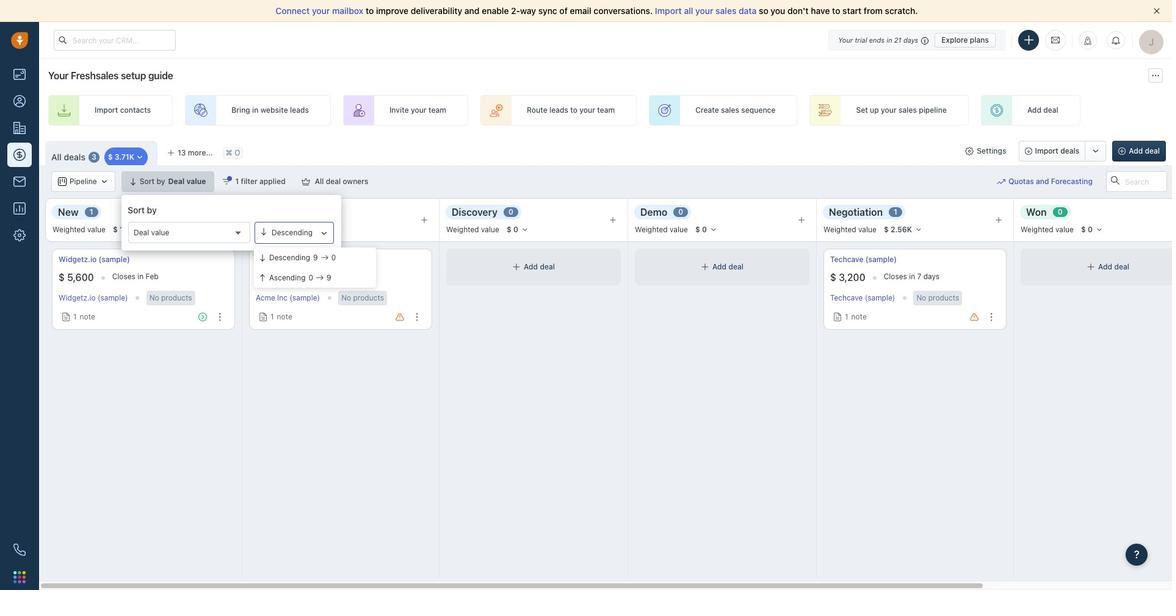 Task type: locate. For each thing, give the bounding box(es) containing it.
3 $ 0 button from the left
[[1076, 223, 1109, 237]]

0 vertical spatial days
[[903, 36, 918, 44]]

7
[[917, 272, 921, 281]]

weighted value for discovery
[[446, 225, 499, 235]]

connect your mailbox link
[[276, 5, 366, 16]]

sort up $ 1.12k button
[[128, 205, 145, 215]]

0 horizontal spatial deal
[[134, 228, 149, 237]]

weighted down new
[[52, 225, 85, 235]]

days
[[903, 36, 918, 44], [923, 272, 940, 281]]

no for $ 100
[[341, 294, 351, 303]]

no products down the 7
[[917, 294, 959, 303]]

add deal link
[[981, 95, 1080, 126]]

1 horizontal spatial deals
[[1060, 147, 1079, 156]]

feb
[[146, 272, 159, 281]]

in left 'feb'
[[137, 272, 144, 281]]

weighted down demo on the top
[[635, 225, 668, 235]]

container_wx8msf4aqz5i3rn1 image inside all deal owners "button"
[[301, 178, 310, 186]]

no products
[[149, 294, 192, 303], [341, 294, 384, 303], [917, 294, 959, 303]]

in for negotiation
[[909, 272, 915, 281]]

sales
[[716, 5, 736, 16], [721, 106, 739, 115], [899, 106, 917, 115]]

weighted down won
[[1021, 225, 1053, 235]]

closes for 100
[[300, 272, 323, 281]]

1 vertical spatial widgetz.io
[[59, 294, 96, 303]]

applied
[[259, 177, 286, 186]]

phone element
[[7, 538, 32, 563]]

more...
[[188, 148, 213, 157]]

import up "quotas and forecasting"
[[1035, 147, 1058, 156]]

and right quotas
[[1036, 177, 1049, 186]]

1 horizontal spatial team
[[597, 106, 615, 115]]

0 vertical spatial widgetz.io (sample) link
[[59, 255, 130, 265]]

1 down all deal owners "button"
[[324, 208, 327, 217]]

products
[[161, 294, 192, 303], [353, 294, 384, 303], [928, 294, 959, 303]]

0 horizontal spatial note
[[80, 313, 95, 322]]

deals
[[1060, 147, 1079, 156], [64, 152, 85, 162]]

by for sort by
[[147, 205, 157, 215]]

1 up $ 2.56k
[[894, 208, 897, 217]]

0
[[509, 208, 513, 217], [678, 208, 683, 217], [1058, 208, 1063, 217], [513, 225, 518, 234], [702, 225, 707, 234], [1088, 225, 1093, 234], [331, 253, 336, 262], [309, 274, 313, 283]]

1 vertical spatial techcave
[[830, 294, 863, 303]]

widgetz.io up the $ 5,600
[[59, 255, 97, 264]]

deal inside button
[[1145, 147, 1160, 156]]

1 vertical spatial techcave (sample) link
[[830, 294, 895, 303]]

acme inc (sample) link down the ascending
[[256, 294, 320, 303]]

sort by
[[128, 205, 157, 215]]

2 $ 0 button from the left
[[690, 223, 723, 237]]

add deal button
[[1112, 141, 1166, 162]]

0 vertical spatial techcave (sample)
[[830, 255, 897, 264]]

3,200
[[839, 272, 865, 283]]

acme inc (sample)
[[256, 255, 322, 264], [256, 294, 320, 303]]

weighted value down new
[[52, 225, 106, 235]]

0 vertical spatial sort
[[140, 177, 155, 186]]

weighted value down discovery
[[446, 225, 499, 235]]

1 team from the left
[[429, 106, 446, 115]]

0 vertical spatial techcave (sample) link
[[830, 255, 897, 265]]

widgetz.io (sample) up 5,600
[[59, 255, 130, 264]]

1 weighted from the left
[[52, 225, 85, 235]]

0 vertical spatial widgetz.io
[[59, 255, 97, 264]]

1 horizontal spatial note
[[277, 313, 292, 322]]

invite your team link
[[343, 95, 468, 126]]

products for $ 5,600
[[161, 294, 192, 303]]

no products for $ 3,200
[[917, 294, 959, 303]]

1 left filter
[[235, 177, 239, 186]]

to left start
[[832, 5, 840, 16]]

deal
[[1043, 106, 1058, 115], [1145, 147, 1160, 156], [326, 177, 341, 186], [540, 263, 555, 272], [729, 263, 743, 272], [1114, 263, 1129, 272]]

container_wx8msf4aqz5i3rn1 image for pipeline
[[58, 178, 67, 186]]

no products for $ 5,600
[[149, 294, 192, 303]]

1 techcave (sample) from the top
[[830, 255, 897, 264]]

no down the 7
[[917, 294, 926, 303]]

your right "up" on the top of page
[[881, 106, 897, 115]]

closes left the 7
[[884, 272, 907, 281]]

$ 0 for discovery
[[507, 225, 518, 234]]

note
[[80, 313, 95, 322], [277, 313, 292, 322], [851, 313, 867, 322]]

widgetz.io down the $ 5,600
[[59, 294, 96, 303]]

acme down $ 100
[[256, 294, 275, 303]]

descending up ascending 0
[[269, 253, 310, 262]]

2.56k
[[891, 225, 912, 234]]

2 1 note from the left
[[270, 313, 292, 322]]

Search your CRM... text field
[[54, 30, 176, 51]]

$ 2.56k button
[[878, 223, 928, 237]]

import deals
[[1035, 147, 1079, 156]]

closes left 'feb'
[[112, 272, 135, 281]]

widgetz.io (sample)
[[59, 255, 130, 264], [59, 294, 128, 303]]

deals for all
[[64, 152, 85, 162]]

note down 3,200
[[851, 313, 867, 322]]

descending down qualification
[[272, 229, 313, 238]]

0 horizontal spatial all
[[51, 152, 62, 162]]

enable
[[482, 5, 509, 16]]

1 horizontal spatial and
[[1036, 177, 1049, 186]]

deals for import
[[1060, 147, 1079, 156]]

1 no products from the left
[[149, 294, 192, 303]]

1 filter applied button
[[214, 172, 293, 192]]

all for deals
[[51, 152, 62, 162]]

sort inside dialog
[[128, 205, 145, 215]]

1 horizontal spatial your
[[838, 36, 853, 44]]

2 techcave (sample) from the top
[[830, 294, 895, 303]]

by
[[157, 177, 165, 186], [147, 205, 157, 215]]

0 vertical spatial acme inc (sample) link
[[256, 255, 322, 265]]

all deal owners button
[[293, 172, 376, 192]]

import left all
[[655, 5, 682, 16]]

techcave (sample) down 3,200
[[830, 294, 895, 303]]

4 weighted from the left
[[824, 225, 856, 235]]

in left dec
[[325, 272, 331, 281]]

1 products from the left
[[161, 294, 192, 303]]

what's new image
[[1084, 37, 1092, 45]]

sort for sort by
[[128, 205, 145, 215]]

1 horizontal spatial 1 note
[[270, 313, 292, 322]]

note down 5,600
[[80, 313, 95, 322]]

1 note down 3,200
[[845, 313, 867, 322]]

1 inc from the top
[[278, 255, 288, 264]]

1 vertical spatial import
[[95, 106, 118, 115]]

acme up $ 100
[[256, 255, 276, 264]]

3 closes from the left
[[884, 272, 907, 281]]

weighted value down demo on the top
[[635, 225, 688, 235]]

2 note from the left
[[277, 313, 292, 322]]

import inside button
[[1035, 147, 1058, 156]]

widgetz.io (sample) link up 5,600
[[59, 255, 130, 265]]

and left enable
[[464, 5, 480, 16]]

sales left pipeline
[[899, 106, 917, 115]]

1 vertical spatial by
[[147, 205, 157, 215]]

container_wx8msf4aqz5i3rn1 image inside settings popup button
[[965, 147, 974, 156]]

descending 9
[[269, 253, 318, 262]]

your right all
[[695, 5, 713, 16]]

2 no from the left
[[341, 294, 351, 303]]

inc down the ascending
[[277, 294, 288, 303]]

1 vertical spatial techcave (sample)
[[830, 294, 895, 303]]

0 vertical spatial inc
[[278, 255, 288, 264]]

1 horizontal spatial deal
[[168, 177, 185, 186]]

no down dec
[[341, 294, 351, 303]]

dialog
[[254, 248, 376, 288]]

value for new
[[87, 225, 106, 235]]

container_wx8msf4aqz5i3rn1 image inside $ 3.71k button
[[136, 153, 144, 162]]

ascending 0
[[269, 274, 313, 283]]

2 horizontal spatial note
[[851, 313, 867, 322]]

by up deal value
[[147, 205, 157, 215]]

website
[[260, 106, 288, 115]]

100
[[264, 272, 281, 283]]

1 horizontal spatial leads
[[549, 106, 568, 115]]

1 vertical spatial acme inc (sample) link
[[256, 294, 320, 303]]

0 vertical spatial techcave
[[830, 255, 863, 264]]

1 vertical spatial days
[[923, 272, 940, 281]]

1 acme from the top
[[256, 255, 276, 264]]

deal down "13"
[[168, 177, 185, 186]]

1 vertical spatial widgetz.io (sample) link
[[59, 294, 128, 303]]

acme inc (sample) up the ascending
[[256, 255, 322, 264]]

0 horizontal spatial to
[[366, 5, 374, 16]]

techcave up $ 3,200 in the top of the page
[[830, 255, 863, 264]]

3.71k
[[115, 153, 134, 162]]

0 vertical spatial descending
[[272, 229, 313, 238]]

to right route
[[570, 106, 577, 115]]

0 horizontal spatial closes
[[112, 272, 135, 281]]

0 horizontal spatial no
[[149, 294, 159, 303]]

0 horizontal spatial 9
[[313, 253, 318, 262]]

2 horizontal spatial no products
[[917, 294, 959, 303]]

9 up 'closes in dec'
[[313, 253, 318, 262]]

4 weighted value from the left
[[824, 225, 877, 235]]

weighted down negotiation
[[824, 225, 856, 235]]

1 note from the left
[[80, 313, 95, 322]]

import left contacts
[[95, 106, 118, 115]]

3 weighted value from the left
[[635, 225, 688, 235]]

1 vertical spatial and
[[1036, 177, 1049, 186]]

your
[[312, 5, 330, 16], [695, 5, 713, 16], [411, 106, 427, 115], [579, 106, 595, 115], [881, 106, 897, 115]]

techcave (sample) up 3,200
[[830, 255, 897, 264]]

2 horizontal spatial import
[[1035, 147, 1058, 156]]

2 no products from the left
[[341, 294, 384, 303]]

2 widgetz.io (sample) from the top
[[59, 294, 128, 303]]

0 horizontal spatial 1 note
[[73, 313, 95, 322]]

explore plans
[[941, 35, 989, 44]]

2 $ 0 from the left
[[695, 225, 707, 234]]

1 acme inc (sample) from the top
[[256, 255, 322, 264]]

all inside "button"
[[315, 177, 324, 186]]

sort by dialog
[[121, 195, 341, 251]]

0 vertical spatial acme
[[256, 255, 276, 264]]

by for sort by deal value
[[157, 177, 165, 186]]

1 vertical spatial deal
[[134, 228, 149, 237]]

3 1 note from the left
[[845, 313, 867, 322]]

no for $ 5,600
[[149, 294, 159, 303]]

sales right create
[[721, 106, 739, 115]]

all left owners
[[315, 177, 324, 186]]

leads right route
[[549, 106, 568, 115]]

$ 0 button for demo
[[690, 223, 723, 237]]

1 horizontal spatial 9
[[327, 274, 331, 283]]

1 horizontal spatial to
[[570, 106, 577, 115]]

your right route
[[579, 106, 595, 115]]

improve
[[376, 5, 408, 16]]

all deal owners
[[315, 177, 368, 186]]

in right bring
[[252, 106, 258, 115]]

deals inside import deals button
[[1060, 147, 1079, 156]]

1 note down 5,600
[[73, 313, 95, 322]]

products for $ 3,200
[[928, 294, 959, 303]]

no for $ 3,200
[[917, 294, 926, 303]]

1 $ 0 button from the left
[[501, 223, 534, 237]]

0 horizontal spatial products
[[161, 294, 192, 303]]

$ 0 for won
[[1081, 225, 1093, 234]]

3 no products from the left
[[917, 294, 959, 303]]

1 horizontal spatial import
[[655, 5, 682, 16]]

plans
[[970, 35, 989, 44]]

weighted
[[52, 225, 85, 235], [446, 225, 479, 235], [635, 225, 668, 235], [824, 225, 856, 235], [1021, 225, 1053, 235]]

1 horizontal spatial all
[[315, 177, 324, 186]]

settings
[[977, 147, 1006, 156]]

0 vertical spatial all
[[51, 152, 62, 162]]

1 note for 3,200
[[845, 313, 867, 322]]

2 weighted from the left
[[446, 225, 479, 235]]

1 down the $ 5,600
[[73, 313, 77, 322]]

all up pipeline dropdown button
[[51, 152, 62, 162]]

21
[[894, 36, 901, 44]]

$ 0
[[507, 225, 518, 234], [695, 225, 707, 234], [1081, 225, 1093, 234]]

1 closes from the left
[[112, 272, 135, 281]]

0 horizontal spatial no products
[[149, 294, 192, 303]]

container_wx8msf4aqz5i3rn1 image
[[58, 178, 67, 186], [100, 178, 108, 186], [222, 178, 230, 186], [1087, 263, 1095, 272], [833, 313, 842, 322]]

1 inside button
[[235, 177, 239, 186]]

1 widgetz.io from the top
[[59, 255, 97, 264]]

weighted value for negotiation
[[824, 225, 877, 235]]

2 horizontal spatial 1 note
[[845, 313, 867, 322]]

techcave (sample) link down 3,200
[[830, 294, 895, 303]]

to right mailbox
[[366, 5, 374, 16]]

2 horizontal spatial $ 0
[[1081, 225, 1093, 234]]

0 horizontal spatial your
[[48, 70, 68, 81]]

2 closes from the left
[[300, 272, 323, 281]]

5 weighted value from the left
[[1021, 225, 1074, 235]]

2 acme from the top
[[256, 294, 275, 303]]

0 horizontal spatial $ 0
[[507, 225, 518, 234]]

to
[[366, 5, 374, 16], [832, 5, 840, 16], [570, 106, 577, 115]]

1 vertical spatial sort
[[128, 205, 145, 215]]

weighted down discovery
[[446, 225, 479, 235]]

days right the 7
[[923, 272, 940, 281]]

2 horizontal spatial closes
[[884, 272, 907, 281]]

deal inside dropdown button
[[134, 228, 149, 237]]

by up "sort by"
[[157, 177, 165, 186]]

$ 0 button for discovery
[[501, 223, 534, 237]]

widgetz.io (sample) link down 5,600
[[59, 294, 128, 303]]

1 horizontal spatial no
[[341, 294, 351, 303]]

weighted value down negotiation
[[824, 225, 877, 235]]

note down the ascending
[[277, 313, 292, 322]]

1 no from the left
[[149, 294, 159, 303]]

closes down descending 9
[[300, 272, 323, 281]]

2 horizontal spatial no
[[917, 294, 926, 303]]

all for deal
[[315, 177, 324, 186]]

3 weighted from the left
[[635, 225, 668, 235]]

deals up forecasting
[[1060, 147, 1079, 156]]

way
[[520, 5, 536, 16]]

in left the 7
[[909, 272, 915, 281]]

2 weighted value from the left
[[446, 225, 499, 235]]

no products down dec
[[341, 294, 384, 303]]

2 horizontal spatial products
[[928, 294, 959, 303]]

deal inside "button"
[[326, 177, 341, 186]]

add deal inside button
[[1129, 147, 1160, 156]]

deal
[[168, 177, 185, 186], [134, 228, 149, 237]]

your left freshsales
[[48, 70, 68, 81]]

1 $ 0 from the left
[[507, 225, 518, 234]]

closes for 3,200
[[884, 272, 907, 281]]

1 vertical spatial acme inc (sample)
[[256, 294, 320, 303]]

2 products from the left
[[353, 294, 384, 303]]

close image
[[1154, 8, 1160, 14]]

weighted value
[[52, 225, 106, 235], [446, 225, 499, 235], [635, 225, 688, 235], [824, 225, 877, 235], [1021, 225, 1074, 235]]

value inside deal value dropdown button
[[151, 228, 169, 237]]

5 weighted from the left
[[1021, 225, 1053, 235]]

0 vertical spatial deal
[[168, 177, 185, 186]]

no products down 'feb'
[[149, 294, 192, 303]]

in inside bring in website leads link
[[252, 106, 258, 115]]

value for discovery
[[481, 225, 499, 235]]

weighted for negotiation
[[824, 225, 856, 235]]

ascending
[[269, 274, 306, 283]]

0 vertical spatial acme inc (sample)
[[256, 255, 322, 264]]

acme inc (sample) down the ascending
[[256, 294, 320, 303]]

techcave (sample) link
[[830, 255, 897, 265], [830, 294, 895, 303]]

3 no from the left
[[917, 294, 926, 303]]

quotas
[[1009, 177, 1034, 186]]

inc up the ascending
[[278, 255, 288, 264]]

no down 'feb'
[[149, 294, 159, 303]]

$ 1.12k
[[113, 225, 138, 234]]

by inside dialog
[[147, 205, 157, 215]]

0 vertical spatial and
[[464, 5, 480, 16]]

descending for descending
[[272, 229, 313, 238]]

$ 1.12k button
[[107, 223, 154, 237]]

3 $ 0 from the left
[[1081, 225, 1093, 234]]

0 horizontal spatial deals
[[64, 152, 85, 162]]

1 horizontal spatial $ 0 button
[[690, 223, 723, 237]]

1 vertical spatial your
[[48, 70, 68, 81]]

weighted for won
[[1021, 225, 1053, 235]]

2-
[[511, 5, 520, 16]]

widgetz.io (sample) down 5,600
[[59, 294, 128, 303]]

2 acme inc (sample) from the top
[[256, 294, 320, 303]]

1 horizontal spatial $ 0
[[695, 225, 707, 234]]

weighted value down won
[[1021, 225, 1074, 235]]

1 weighted value from the left
[[52, 225, 106, 235]]

1 vertical spatial all
[[315, 177, 324, 186]]

2 horizontal spatial $ 0 button
[[1076, 223, 1109, 237]]

1.12k
[[120, 225, 138, 234]]

1 horizontal spatial closes
[[300, 272, 323, 281]]

0 horizontal spatial days
[[903, 36, 918, 44]]

2 vertical spatial import
[[1035, 147, 1058, 156]]

acme inc (sample) link
[[256, 255, 322, 265], [256, 294, 320, 303]]

sort up "sort by"
[[140, 177, 155, 186]]

3 note from the left
[[851, 313, 867, 322]]

1 vertical spatial 9
[[327, 274, 331, 283]]

0 vertical spatial by
[[157, 177, 165, 186]]

1 techcave from the top
[[830, 255, 863, 264]]

your trial ends in 21 days
[[838, 36, 918, 44]]

weighted for discovery
[[446, 225, 479, 235]]

(sample)
[[99, 255, 130, 264], [290, 255, 322, 264], [865, 255, 897, 264], [98, 294, 128, 303], [290, 294, 320, 303], [865, 294, 895, 303]]

1 vertical spatial descending
[[269, 253, 310, 262]]

1 note
[[73, 313, 95, 322], [270, 313, 292, 322], [845, 313, 867, 322]]

deal value
[[134, 228, 169, 237]]

techcave (sample) link up 3,200
[[830, 255, 897, 265]]

pipeline button
[[51, 172, 115, 192]]

freshsales
[[71, 70, 119, 81]]

1 widgetz.io (sample) link from the top
[[59, 255, 130, 265]]

dec
[[333, 272, 347, 281]]

no
[[149, 294, 159, 303], [341, 294, 351, 303], [917, 294, 926, 303]]

1 horizontal spatial days
[[923, 272, 940, 281]]

your left trial
[[838, 36, 853, 44]]

3 products from the left
[[928, 294, 959, 303]]

0 horizontal spatial team
[[429, 106, 446, 115]]

$
[[108, 153, 113, 162], [113, 225, 118, 234], [507, 225, 511, 234], [695, 225, 700, 234], [884, 225, 889, 234], [1081, 225, 1086, 234], [59, 272, 65, 283], [256, 272, 262, 283], [830, 272, 836, 283]]

create
[[695, 106, 719, 115]]

$ 100
[[256, 272, 281, 283]]

0 vertical spatial import
[[655, 5, 682, 16]]

0 horizontal spatial $ 0 button
[[501, 223, 534, 237]]

conversations.
[[594, 5, 653, 16]]

deals left 3 at the left
[[64, 152, 85, 162]]

9 left dec
[[327, 274, 331, 283]]

deal down "sort by"
[[134, 228, 149, 237]]

1 vertical spatial inc
[[277, 294, 288, 303]]

quotas and forecasting link
[[997, 172, 1105, 192]]

note for $ 5,600
[[80, 313, 95, 322]]

1 horizontal spatial products
[[353, 294, 384, 303]]

sort
[[140, 177, 155, 186], [128, 205, 145, 215]]

1 1 note from the left
[[73, 313, 95, 322]]

0 horizontal spatial import
[[95, 106, 118, 115]]

days right 21
[[903, 36, 918, 44]]

1 note down the ascending
[[270, 313, 292, 322]]

1 note for 100
[[270, 313, 292, 322]]

techcave (sample)
[[830, 255, 897, 264], [830, 294, 895, 303]]

leads right website
[[290, 106, 309, 115]]

weighted value for won
[[1021, 225, 1074, 235]]

0 vertical spatial widgetz.io (sample)
[[59, 255, 130, 264]]

explore
[[941, 35, 968, 44]]

2 team from the left
[[597, 106, 615, 115]]

descending inside descending "popup button"
[[272, 229, 313, 238]]

container_wx8msf4aqz5i3rn1 image
[[965, 147, 974, 156], [136, 153, 144, 162], [301, 178, 310, 186], [997, 178, 1005, 186], [512, 263, 521, 272], [701, 263, 709, 272], [62, 313, 70, 322], [259, 313, 267, 322]]

0 vertical spatial your
[[838, 36, 853, 44]]

acme inc (sample) link up the ascending
[[256, 255, 322, 265]]

your freshsales setup guide
[[48, 70, 173, 81]]

in for qualification
[[325, 272, 331, 281]]

techcave
[[830, 255, 863, 264], [830, 294, 863, 303]]

1 vertical spatial widgetz.io (sample)
[[59, 294, 128, 303]]

techcave down $ 3,200 in the top of the page
[[830, 294, 863, 303]]

1 vertical spatial acme
[[256, 294, 275, 303]]

1 horizontal spatial no products
[[341, 294, 384, 303]]

0 horizontal spatial leads
[[290, 106, 309, 115]]



Task type: describe. For each thing, give the bounding box(es) containing it.
set up your sales pipeline
[[856, 106, 947, 115]]

filter
[[241, 177, 257, 186]]

bring in website leads
[[231, 106, 309, 115]]

new
[[58, 207, 79, 218]]

1 note for 5,600
[[73, 313, 95, 322]]

(sample) up ascending 0
[[290, 255, 322, 264]]

don't
[[787, 5, 809, 16]]

import for import deals
[[1035, 147, 1058, 156]]

import all your sales data link
[[655, 5, 759, 16]]

1 leads from the left
[[290, 106, 309, 115]]

weighted value for demo
[[635, 225, 688, 235]]

value for negotiation
[[858, 225, 877, 235]]

closes for 5,600
[[112, 272, 135, 281]]

demo
[[640, 207, 667, 218]]

(sample) down 3,200
[[865, 294, 895, 303]]

2 leads from the left
[[549, 106, 568, 115]]

negotiation
[[829, 207, 883, 218]]

route leads to your team
[[527, 106, 615, 115]]

no products for $ 100
[[341, 294, 384, 303]]

all
[[684, 5, 693, 16]]

$ 0 button for won
[[1076, 223, 1109, 237]]

container_wx8msf4aqz5i3rn1 image inside 1 filter applied button
[[222, 178, 230, 186]]

2 techcave from the top
[[830, 294, 863, 303]]

won
[[1026, 207, 1047, 218]]

5,600
[[67, 272, 94, 283]]

⌘
[[226, 149, 232, 158]]

container_wx8msf4aqz5i3rn1 image inside quotas and forecasting link
[[997, 178, 1005, 186]]

import contacts
[[95, 106, 151, 115]]

closes in dec
[[300, 272, 347, 281]]

bring
[[231, 106, 250, 115]]

discovery
[[452, 207, 498, 218]]

2 techcave (sample) link from the top
[[830, 294, 895, 303]]

weighted for demo
[[635, 225, 668, 235]]

1 techcave (sample) link from the top
[[830, 255, 897, 265]]

from
[[864, 5, 883, 16]]

13
[[178, 148, 186, 157]]

2 widgetz.io from the top
[[59, 294, 96, 303]]

13 more...
[[178, 148, 213, 157]]

qualification
[[255, 207, 313, 218]]

deal value button
[[128, 217, 254, 244]]

pipeline
[[919, 106, 947, 115]]

deliverability
[[411, 5, 462, 16]]

sequence
[[741, 106, 776, 115]]

o
[[235, 149, 240, 158]]

$ inside 'button'
[[884, 225, 889, 234]]

0 vertical spatial 9
[[313, 253, 318, 262]]

bring in website leads link
[[185, 95, 331, 126]]

1 right new
[[90, 208, 93, 217]]

1 acme inc (sample) link from the top
[[256, 255, 322, 265]]

dialog containing descending
[[254, 248, 376, 288]]

value for won
[[1056, 225, 1074, 235]]

all deals link
[[51, 151, 85, 164]]

(sample) down $ 2.56k
[[865, 255, 897, 264]]

1 widgetz.io (sample) from the top
[[59, 255, 130, 264]]

your right invite
[[411, 106, 427, 115]]

2 acme inc (sample) link from the top
[[256, 294, 320, 303]]

13 more... button
[[161, 145, 220, 162]]

send email image
[[1051, 35, 1060, 45]]

sales left data
[[716, 5, 736, 16]]

descending button
[[254, 217, 338, 245]]

$ 3,200
[[830, 272, 865, 283]]

container_wx8msf4aqz5i3rn1 image for 1
[[833, 313, 842, 322]]

your for your trial ends in 21 days
[[838, 36, 853, 44]]

set
[[856, 106, 868, 115]]

trial
[[855, 36, 867, 44]]

add inside button
[[1129, 147, 1143, 156]]

import for import contacts
[[95, 106, 118, 115]]

in for new
[[137, 272, 144, 281]]

invite your team
[[389, 106, 446, 115]]

1 down the 100
[[270, 313, 274, 322]]

email
[[570, 5, 591, 16]]

you
[[771, 5, 785, 16]]

2 horizontal spatial to
[[832, 5, 840, 16]]

data
[[739, 5, 757, 16]]

have
[[811, 5, 830, 16]]

(sample) down the closes in feb
[[98, 294, 128, 303]]

products for $ 100
[[353, 294, 384, 303]]

freshworks switcher image
[[13, 572, 26, 584]]

weighted value for new
[[52, 225, 106, 235]]

import deals group
[[1019, 141, 1106, 162]]

(sample) down ascending 0
[[290, 294, 320, 303]]

0 horizontal spatial and
[[464, 5, 480, 16]]

create sales sequence
[[695, 106, 776, 115]]

1 filter applied
[[235, 177, 286, 186]]

note for $ 3,200
[[851, 313, 867, 322]]

sync
[[538, 5, 557, 16]]

contacts
[[120, 106, 151, 115]]

connect
[[276, 5, 310, 16]]

Search field
[[1106, 172, 1167, 192]]

forecasting
[[1051, 177, 1093, 186]]

container_wx8msf4aqz5i3rn1 image for add deal
[[1087, 263, 1095, 272]]

weighted for new
[[52, 225, 85, 235]]

invite
[[389, 106, 409, 115]]

$ inside dropdown button
[[108, 153, 113, 162]]

your left mailbox
[[312, 5, 330, 16]]

sort for sort by deal value
[[140, 177, 155, 186]]

inc inside the acme inc (sample) link
[[278, 255, 288, 264]]

value for demo
[[670, 225, 688, 235]]

1 down $ 3,200 in the top of the page
[[845, 313, 848, 322]]

import contacts link
[[48, 95, 173, 126]]

up
[[870, 106, 879, 115]]

sort by deal value
[[140, 177, 206, 186]]

closes in 7 days
[[884, 272, 940, 281]]

2 inc from the top
[[277, 294, 288, 303]]

$ 3.71k
[[108, 153, 134, 162]]

of
[[559, 5, 568, 16]]

phone image
[[13, 545, 26, 557]]

set up your sales pipeline link
[[810, 95, 969, 126]]

2 widgetz.io (sample) link from the top
[[59, 294, 128, 303]]

owners
[[343, 177, 368, 186]]

⌘ o
[[226, 149, 240, 158]]

route
[[527, 106, 547, 115]]

3
[[92, 153, 96, 162]]

descending for descending 9
[[269, 253, 310, 262]]

setup
[[121, 70, 146, 81]]

note for $ 100
[[277, 313, 292, 322]]

(sample) up the closes in feb
[[99, 255, 130, 264]]

guide
[[148, 70, 173, 81]]

import deals button
[[1019, 141, 1085, 162]]

$ 2.56k
[[884, 225, 912, 234]]

ends
[[869, 36, 885, 44]]

explore plans link
[[935, 33, 996, 47]]

$ 0 for demo
[[695, 225, 707, 234]]

$ 3.71k button
[[101, 147, 151, 168]]

your for your freshsales setup guide
[[48, 70, 68, 81]]

pipeline
[[70, 177, 97, 186]]

settings button
[[959, 141, 1012, 162]]

connect your mailbox to improve deliverability and enable 2-way sync of email conversations. import all your sales data so you don't have to start from scratch.
[[276, 5, 918, 16]]

in left 21
[[887, 36, 892, 44]]

$ 5,600
[[59, 272, 94, 283]]

all deals 3
[[51, 152, 96, 162]]

start
[[843, 5, 862, 16]]

route leads to your team link
[[480, 95, 637, 126]]



Task type: vqa. For each thing, say whether or not it's contained in the screenshot.
1st team from left
yes



